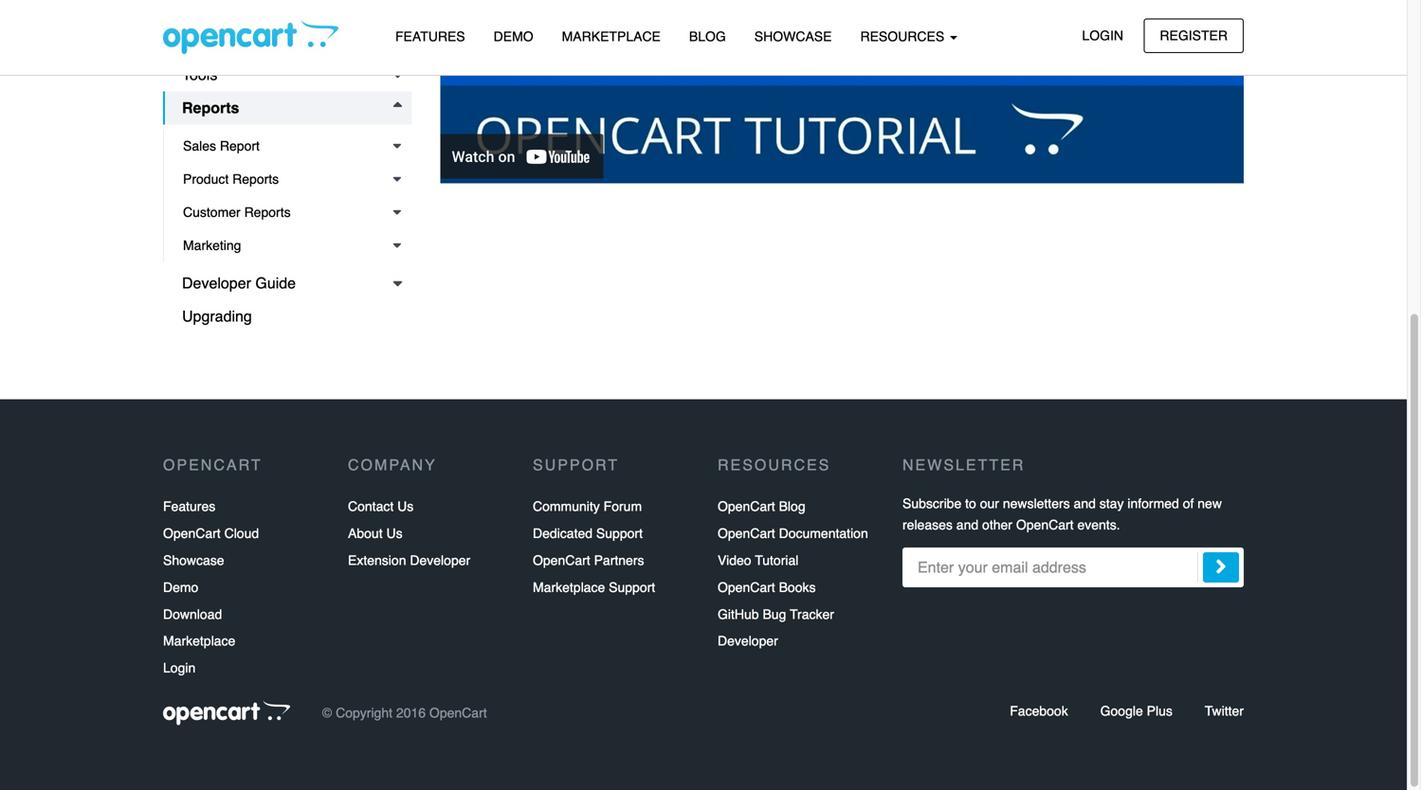 Task type: locate. For each thing, give the bounding box(es) containing it.
login link left register link
[[1066, 18, 1140, 53]]

dedicated support
[[533, 526, 643, 542]]

1 vertical spatial reports
[[232, 172, 279, 187]]

opencart left cloud
[[163, 526, 221, 542]]

newsletters
[[1003, 497, 1070, 512]]

video
[[718, 553, 752, 569]]

company
[[348, 457, 437, 474]]

developer for "developer" link
[[718, 634, 778, 649]]

1 horizontal spatial showcase link
[[741, 20, 846, 53]]

1 horizontal spatial developer
[[410, 553, 471, 569]]

contact
[[348, 500, 394, 515]]

login left register
[[1083, 28, 1124, 43]]

opencart down newsletters
[[1017, 518, 1074, 533]]

1 vertical spatial marketplace
[[533, 580, 605, 596]]

demo
[[494, 29, 534, 44], [163, 580, 199, 596]]

partners
[[594, 553, 644, 569]]

reports down report
[[232, 172, 279, 187]]

opencart
[[163, 457, 262, 474], [718, 500, 776, 515], [1017, 518, 1074, 533], [163, 526, 221, 542], [718, 526, 776, 542], [533, 553, 591, 569], [718, 580, 776, 596], [430, 706, 487, 721]]

login link
[[1066, 18, 1140, 53], [163, 655, 196, 682]]

2 horizontal spatial developer
[[718, 634, 778, 649]]

download
[[163, 607, 222, 622]]

1 vertical spatial marketplace link
[[163, 629, 235, 655]]

2 vertical spatial marketplace
[[163, 634, 235, 649]]

login link down download link
[[163, 655, 196, 682]]

0 vertical spatial support
[[533, 457, 619, 474]]

extension developer link
[[348, 548, 471, 575]]

features link
[[381, 20, 480, 53], [163, 494, 216, 521]]

2 vertical spatial reports
[[244, 205, 291, 220]]

us for contact us
[[398, 500, 414, 515]]

0 vertical spatial marketplace link
[[548, 20, 675, 53]]

showcase link
[[741, 20, 846, 53], [163, 548, 224, 575]]

marketplace link
[[548, 20, 675, 53], [163, 629, 235, 655]]

and up events.
[[1074, 497, 1096, 512]]

us inside "link"
[[386, 526, 403, 542]]

0 vertical spatial features
[[395, 29, 465, 44]]

features inside features 'link'
[[395, 29, 465, 44]]

twitter link
[[1205, 704, 1244, 719]]

login down download link
[[163, 661, 196, 676]]

support
[[533, 457, 619, 474], [597, 526, 643, 542], [609, 580, 656, 596]]

0 horizontal spatial and
[[957, 518, 979, 533]]

2 vertical spatial support
[[609, 580, 656, 596]]

opencart down the "dedicated"
[[533, 553, 591, 569]]

0 horizontal spatial features link
[[163, 494, 216, 521]]

and down to
[[957, 518, 979, 533]]

features link for demo
[[381, 20, 480, 53]]

0 vertical spatial developer
[[182, 275, 251, 292]]

newsletter
[[903, 457, 1026, 474]]

showcase down opencart cloud link
[[163, 553, 224, 569]]

books
[[779, 580, 816, 596]]

0 horizontal spatial developer
[[182, 275, 251, 292]]

1 horizontal spatial and
[[1074, 497, 1096, 512]]

developer right extension
[[410, 553, 471, 569]]

resources inside resources "link"
[[861, 29, 948, 44]]

opencart up opencart cloud
[[163, 457, 262, 474]]

angle right image
[[1216, 556, 1227, 579]]

customer reports link
[[164, 196, 412, 229]]

0 horizontal spatial login
[[163, 661, 196, 676]]

Enter your email address text field
[[903, 548, 1244, 588]]

extension developer
[[348, 553, 471, 569]]

0 horizontal spatial showcase
[[163, 553, 224, 569]]

reports up marketing link
[[244, 205, 291, 220]]

1 vertical spatial showcase link
[[163, 548, 224, 575]]

1 vertical spatial login link
[[163, 655, 196, 682]]

opencart inside opencart cloud link
[[163, 526, 221, 542]]

showcase right blog link
[[755, 29, 832, 44]]

us right about
[[386, 526, 403, 542]]

1 vertical spatial support
[[597, 526, 643, 542]]

opencart right 2016
[[430, 706, 487, 721]]

1 vertical spatial features
[[163, 500, 216, 515]]

opencart for opencart books
[[718, 580, 776, 596]]

dedicated
[[533, 526, 593, 542]]

community
[[533, 500, 600, 515]]

0 horizontal spatial resources
[[718, 457, 831, 474]]

github bug tracker
[[718, 607, 835, 622]]

developer
[[182, 275, 251, 292], [410, 553, 471, 569], [718, 634, 778, 649]]

resources
[[861, 29, 948, 44], [718, 457, 831, 474]]

opencart inside opencart partners link
[[533, 553, 591, 569]]

support for dedicated
[[597, 526, 643, 542]]

releases
[[903, 518, 953, 533]]

documentation
[[779, 526, 869, 542]]

events.
[[1078, 518, 1121, 533]]

opencart up opencart documentation
[[718, 500, 776, 515]]

support down partners
[[609, 580, 656, 596]]

login
[[1083, 28, 1124, 43], [163, 661, 196, 676]]

0 vertical spatial demo link
[[480, 20, 548, 53]]

developer for developer guide
[[182, 275, 251, 292]]

product reports
[[183, 172, 279, 187]]

0 vertical spatial showcase
[[755, 29, 832, 44]]

opencart inside opencart blog link
[[718, 500, 776, 515]]

blog
[[689, 29, 726, 44], [779, 500, 806, 515]]

opencart inside opencart books link
[[718, 580, 776, 596]]

opencart up the 'video tutorial'
[[718, 526, 776, 542]]

tools link
[[163, 58, 412, 92]]

developer up the upgrading at the left top of page
[[182, 275, 251, 292]]

plus
[[1147, 704, 1173, 719]]

features
[[395, 29, 465, 44], [163, 500, 216, 515]]

report
[[220, 138, 260, 154]]

features for opencart cloud
[[163, 500, 216, 515]]

1 vertical spatial and
[[957, 518, 979, 533]]

support up partners
[[597, 526, 643, 542]]

marketplace
[[562, 29, 661, 44], [533, 580, 605, 596], [163, 634, 235, 649]]

1 horizontal spatial login
[[1083, 28, 1124, 43]]

developer down github
[[718, 634, 778, 649]]

1 horizontal spatial features
[[395, 29, 465, 44]]

1 vertical spatial blog
[[779, 500, 806, 515]]

1 vertical spatial showcase
[[163, 553, 224, 569]]

demo link
[[480, 20, 548, 53], [163, 575, 199, 602]]

1 horizontal spatial login link
[[1066, 18, 1140, 53]]

and
[[1074, 497, 1096, 512], [957, 518, 979, 533]]

video tutorial
[[718, 553, 799, 569]]

1 horizontal spatial resources
[[861, 29, 948, 44]]

marketplace support link
[[533, 575, 656, 602]]

us
[[398, 500, 414, 515], [386, 526, 403, 542]]

subscribe
[[903, 497, 962, 512]]

0 vertical spatial login link
[[1066, 18, 1140, 53]]

0 horizontal spatial demo link
[[163, 575, 199, 602]]

1 horizontal spatial showcase
[[755, 29, 832, 44]]

community forum link
[[533, 494, 642, 521]]

0 horizontal spatial features
[[163, 500, 216, 515]]

0 vertical spatial demo
[[494, 29, 534, 44]]

1 vertical spatial us
[[386, 526, 403, 542]]

1 vertical spatial features link
[[163, 494, 216, 521]]

0 vertical spatial us
[[398, 500, 414, 515]]

opencart up github
[[718, 580, 776, 596]]

0 vertical spatial features link
[[381, 20, 480, 53]]

0 horizontal spatial login link
[[163, 655, 196, 682]]

1 horizontal spatial features link
[[381, 20, 480, 53]]

of
[[1183, 497, 1194, 512]]

sales report
[[183, 138, 260, 154]]

1 horizontal spatial blog
[[779, 500, 806, 515]]

0 horizontal spatial demo
[[163, 580, 199, 596]]

customer reports
[[183, 205, 291, 220]]

© copyright 2016 opencart
[[322, 706, 487, 721]]

2 vertical spatial developer
[[718, 634, 778, 649]]

contact us link
[[348, 494, 414, 521]]

us right contact
[[398, 500, 414, 515]]

1 vertical spatial developer
[[410, 553, 471, 569]]

1 vertical spatial resources
[[718, 457, 831, 474]]

google
[[1101, 704, 1144, 719]]

sales
[[183, 138, 216, 154]]

reports down tools
[[182, 99, 239, 117]]

0 horizontal spatial marketplace link
[[163, 629, 235, 655]]

support up community
[[533, 457, 619, 474]]

system link
[[163, 25, 412, 58]]

0 vertical spatial resources
[[861, 29, 948, 44]]

0 horizontal spatial blog
[[689, 29, 726, 44]]

reports
[[182, 99, 239, 117], [232, 172, 279, 187], [244, 205, 291, 220]]

reports for customer
[[244, 205, 291, 220]]



Task type: vqa. For each thing, say whether or not it's contained in the screenshot.
SUPPORT corresponding to Marketplace
yes



Task type: describe. For each thing, give the bounding box(es) containing it.
1 vertical spatial demo
[[163, 580, 199, 596]]

about us link
[[348, 521, 403, 548]]

opencart - open source shopping cart solution image
[[163, 20, 339, 54]]

github
[[718, 607, 759, 622]]

extension
[[348, 553, 406, 569]]

tools
[[182, 66, 218, 83]]

blog link
[[675, 20, 741, 53]]

forum
[[604, 500, 642, 515]]

1 vertical spatial demo link
[[163, 575, 199, 602]]

product reports link
[[164, 163, 412, 196]]

opencart partners link
[[533, 548, 644, 575]]

stay
[[1100, 497, 1124, 512]]

opencart books
[[718, 580, 816, 596]]

facebook
[[1010, 704, 1069, 719]]

us for about us
[[386, 526, 403, 542]]

upgrading link
[[163, 300, 412, 333]]

opencart cloud
[[163, 526, 259, 542]]

dedicated support link
[[533, 521, 643, 548]]

marketplace support
[[533, 580, 656, 596]]

new
[[1198, 497, 1222, 512]]

cloud
[[224, 526, 259, 542]]

upgrading
[[182, 308, 252, 325]]

sales report link
[[164, 129, 412, 163]]

0 vertical spatial blog
[[689, 29, 726, 44]]

guide
[[255, 275, 296, 292]]

video tutorial link
[[718, 548, 799, 575]]

copyright
[[336, 706, 393, 721]]

opencart for opencart documentation
[[718, 526, 776, 542]]

reports link
[[163, 92, 412, 125]]

opencart for opencart partners
[[533, 553, 591, 569]]

©
[[322, 706, 332, 721]]

opencart documentation link
[[718, 521, 869, 548]]

2016
[[396, 706, 426, 721]]

marketing link
[[164, 229, 412, 262]]

community forum
[[533, 500, 642, 515]]

our
[[980, 497, 1000, 512]]

to
[[966, 497, 977, 512]]

opencart for opencart blog
[[718, 500, 776, 515]]

product
[[183, 172, 229, 187]]

tracker
[[790, 607, 835, 622]]

opencart for opencart
[[163, 457, 262, 474]]

1 horizontal spatial demo link
[[480, 20, 548, 53]]

about us
[[348, 526, 403, 542]]

opencart blog link
[[718, 494, 806, 521]]

download link
[[163, 602, 222, 629]]

customer
[[183, 205, 241, 220]]

developer guide link
[[163, 267, 412, 300]]

contact us
[[348, 500, 414, 515]]

marketplace inside marketplace support link
[[533, 580, 605, 596]]

1 horizontal spatial demo
[[494, 29, 534, 44]]

reports for product
[[232, 172, 279, 187]]

features link for opencart cloud
[[163, 494, 216, 521]]

0 vertical spatial marketplace
[[562, 29, 661, 44]]

support for marketplace
[[609, 580, 656, 596]]

register link
[[1144, 18, 1244, 53]]

twitter
[[1205, 704, 1244, 719]]

opencart books link
[[718, 575, 816, 602]]

facebook link
[[1010, 704, 1069, 719]]

tutorial
[[755, 553, 799, 569]]

marketing
[[183, 238, 241, 253]]

0 vertical spatial reports
[[182, 99, 239, 117]]

informed
[[1128, 497, 1180, 512]]

register
[[1160, 28, 1228, 43]]

0 horizontal spatial showcase link
[[163, 548, 224, 575]]

opencart partners
[[533, 553, 644, 569]]

system
[[182, 33, 233, 50]]

subscribe to our newsletters and stay informed of new releases and other opencart events.
[[903, 497, 1222, 533]]

other
[[983, 518, 1013, 533]]

opencart blog
[[718, 500, 806, 515]]

0 vertical spatial and
[[1074, 497, 1096, 512]]

github bug tracker link
[[718, 602, 835, 629]]

0 vertical spatial login
[[1083, 28, 1124, 43]]

about
[[348, 526, 383, 542]]

opencart documentation
[[718, 526, 869, 542]]

opencart cloud link
[[163, 521, 259, 548]]

google plus
[[1101, 704, 1173, 719]]

opencart image
[[163, 701, 290, 726]]

google plus link
[[1101, 704, 1173, 719]]

opencart inside subscribe to our newsletters and stay informed of new releases and other opencart events.
[[1017, 518, 1074, 533]]

opencart for opencart cloud
[[163, 526, 221, 542]]

features for demo
[[395, 29, 465, 44]]

0 vertical spatial showcase link
[[741, 20, 846, 53]]

bug
[[763, 607, 787, 622]]

1 vertical spatial login
[[163, 661, 196, 676]]

1 horizontal spatial marketplace link
[[548, 20, 675, 53]]

resources link
[[846, 20, 972, 53]]

developer link
[[718, 629, 778, 655]]

developer guide
[[182, 275, 296, 292]]



